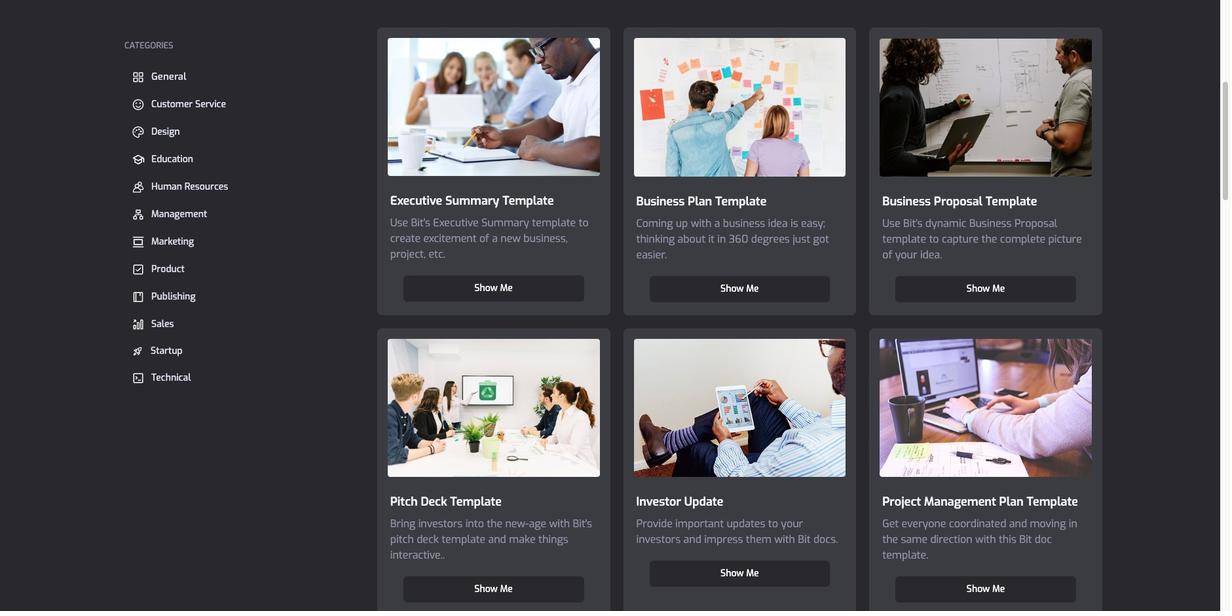 Task type: vqa. For each thing, say whether or not it's contained in the screenshot.
direction
yes



Task type: locate. For each thing, give the bounding box(es) containing it.
proposal up complete
[[1015, 217, 1057, 230]]

the down get
[[883, 533, 898, 547]]

show down get everyone coordinated and moving in the same direction with this bit doc template.
[[967, 584, 990, 596]]

0 horizontal spatial plan
[[688, 194, 712, 210]]

0 horizontal spatial in
[[717, 232, 726, 246]]

me for management
[[992, 584, 1005, 596]]

1 vertical spatial your
[[781, 517, 803, 531]]

deck
[[421, 495, 447, 510]]

your left idea.
[[895, 248, 917, 262]]

show down use bit's dynamic business proposal template to capture the complete picture of your idea. on the top right of the page
[[967, 283, 990, 295]]

business up dynamic
[[883, 194, 931, 210]]

use
[[390, 216, 408, 230], [883, 217, 901, 230]]

2 vertical spatial the
[[883, 533, 898, 547]]

2 horizontal spatial business
[[969, 217, 1012, 230]]

get
[[883, 517, 899, 531]]

1 horizontal spatial use
[[883, 217, 901, 230]]

of left new
[[479, 232, 489, 246]]

education link
[[124, 149, 358, 171]]

a
[[714, 217, 720, 230], [492, 232, 498, 246]]

template up business,
[[532, 216, 576, 230]]

0 horizontal spatial business
[[636, 194, 685, 210]]

business plan template
[[636, 194, 767, 210]]

0 vertical spatial the
[[982, 232, 997, 246]]

bit's
[[411, 216, 430, 230], [903, 217, 923, 230], [573, 517, 592, 531]]

and up this at the right of the page
[[1009, 517, 1027, 531]]

2 horizontal spatial the
[[982, 232, 997, 246]]

a up it
[[714, 217, 720, 230]]

0 vertical spatial to
[[579, 216, 589, 230]]

1 horizontal spatial the
[[883, 533, 898, 547]]

pitch deck template by bit.ai image
[[377, 329, 610, 488]]

in inside coming up with a business idea is easy; thinking about it in 360 degrees just got easier.
[[717, 232, 726, 246]]

2 vertical spatial to
[[768, 517, 778, 531]]

a inside use bit's executive summary template to create excitement of a new business, project, etc.
[[492, 232, 498, 246]]

a left new
[[492, 232, 498, 246]]

0 vertical spatial summary
[[445, 193, 499, 209]]

bit left doc
[[1019, 533, 1032, 547]]

0 horizontal spatial of
[[479, 232, 489, 246]]

template up business,
[[503, 193, 554, 209]]

doc
[[1035, 533, 1052, 547]]

dynamic
[[925, 217, 967, 230]]

with right them
[[774, 533, 795, 547]]

1 horizontal spatial a
[[714, 217, 720, 230]]

1 horizontal spatial your
[[895, 248, 917, 262]]

bit's for executive
[[411, 216, 430, 230]]

1 horizontal spatial and
[[684, 533, 701, 547]]

the inside use bit's dynamic business proposal template to capture the complete picture of your idea.
[[982, 232, 997, 246]]

0 horizontal spatial your
[[781, 517, 803, 531]]

show down bring investors into the new-age with bit's pitch deck template and make things interactive..
[[475, 584, 498, 596]]

2 use from the left
[[883, 217, 901, 230]]

template down into
[[442, 533, 486, 547]]

0 horizontal spatial investors
[[418, 517, 463, 531]]

product
[[151, 263, 185, 276]]

is
[[791, 217, 798, 230]]

executive up the create
[[390, 193, 442, 209]]

2 horizontal spatial to
[[929, 232, 939, 246]]

show for deck
[[475, 584, 498, 596]]

business inside use bit's dynamic business proposal template to capture the complete picture of your idea.
[[969, 217, 1012, 230]]

1 horizontal spatial business
[[883, 194, 931, 210]]

with up things
[[549, 517, 570, 531]]

proposal inside use bit's dynamic business proposal template to capture the complete picture of your idea.
[[1015, 217, 1057, 230]]

of left idea.
[[883, 248, 892, 262]]

and inside bring investors into the new-age with bit's pitch deck template and make things interactive..
[[488, 533, 506, 547]]

show me for deck
[[475, 584, 513, 596]]

1 vertical spatial in
[[1069, 517, 1077, 531]]

your inside provide important updates to your investors and impress them with bit docs.
[[781, 517, 803, 531]]

summary
[[445, 193, 499, 209], [482, 216, 529, 230]]

1 horizontal spatial in
[[1069, 517, 1077, 531]]

proposal up dynamic
[[934, 194, 983, 210]]

bit's up the create
[[411, 216, 430, 230]]

template up complete
[[986, 194, 1037, 210]]

technical link
[[124, 367, 358, 390]]

in right moving
[[1069, 517, 1077, 531]]

to inside provide important updates to your investors and impress them with bit docs.
[[768, 517, 778, 531]]

publishing
[[151, 291, 196, 303]]

with
[[691, 217, 712, 230], [549, 517, 570, 531], [774, 533, 795, 547], [975, 533, 996, 547]]

show me down the 360
[[721, 283, 759, 295]]

0 horizontal spatial proposal
[[934, 194, 983, 210]]

0 horizontal spatial use
[[390, 216, 408, 230]]

show me down get everyone coordinated and moving in the same direction with this bit doc template.
[[967, 584, 1005, 596]]

0 vertical spatial management
[[151, 208, 207, 221]]

show for plan
[[721, 283, 744, 295]]

technical
[[151, 372, 191, 385]]

1 vertical spatial the
[[487, 517, 503, 531]]

startup link
[[124, 341, 358, 362]]

with inside provide important updates to your investors and impress them with bit docs.
[[774, 533, 795, 547]]

investors up deck
[[418, 517, 463, 531]]

capture
[[942, 232, 979, 246]]

human resources link
[[124, 176, 358, 198]]

everyone
[[902, 517, 946, 531]]

1 horizontal spatial plan
[[999, 495, 1024, 510]]

bit's right age
[[573, 517, 592, 531]]

investors down provide
[[636, 533, 681, 547]]

1 horizontal spatial management
[[924, 495, 996, 510]]

your
[[895, 248, 917, 262], [781, 517, 803, 531]]

management
[[151, 208, 207, 221], [924, 495, 996, 510]]

2 horizontal spatial bit's
[[903, 217, 923, 230]]

things
[[539, 533, 568, 547]]

1 horizontal spatial bit
[[1019, 533, 1032, 547]]

1 vertical spatial to
[[929, 232, 939, 246]]

management up "coordinated"
[[924, 495, 996, 510]]

show me down impress
[[721, 568, 759, 580]]

1 horizontal spatial bit's
[[573, 517, 592, 531]]

0 horizontal spatial a
[[492, 232, 498, 246]]

show for management
[[967, 584, 990, 596]]

0 vertical spatial your
[[895, 248, 917, 262]]

use inside use bit's executive summary template to create excitement of a new business, project, etc.
[[390, 216, 408, 230]]

summary up new
[[482, 216, 529, 230]]

1 bit from the left
[[798, 533, 811, 547]]

got
[[813, 232, 829, 246]]

provide
[[636, 517, 673, 531]]

the inside bring investors into the new-age with bit's pitch deck template and make things interactive..
[[487, 517, 503, 531]]

new
[[501, 232, 521, 246]]

show down coming up with a business idea is easy; thinking about it in 360 degrees just got easier.
[[721, 283, 744, 295]]

executive summary template
[[390, 193, 554, 209]]

investors
[[418, 517, 463, 531], [636, 533, 681, 547]]

use inside use bit's dynamic business proposal template to capture the complete picture of your idea.
[[883, 217, 901, 230]]

use up the create
[[390, 216, 408, 230]]

show for summary
[[475, 282, 498, 295]]

plan up up
[[688, 194, 712, 210]]

executive up excitement
[[433, 216, 479, 230]]

1 horizontal spatial proposal
[[1015, 217, 1057, 230]]

1 use from the left
[[390, 216, 408, 230]]

customer service link
[[124, 94, 358, 116]]

bit's inside use bit's executive summary template to create excitement of a new business, project, etc.
[[411, 216, 430, 230]]

direction
[[930, 533, 972, 547]]

in inside get everyone coordinated and moving in the same direction with this bit doc template.
[[1069, 517, 1077, 531]]

0 horizontal spatial and
[[488, 533, 506, 547]]

me down this at the right of the page
[[992, 584, 1005, 596]]

bit's inside use bit's dynamic business proposal template to capture the complete picture of your idea.
[[903, 217, 923, 230]]

docs.
[[814, 533, 838, 547]]

2 horizontal spatial template
[[883, 232, 926, 246]]

executive
[[390, 193, 442, 209], [433, 216, 479, 230]]

show me for plan
[[721, 283, 759, 295]]

in right it
[[717, 232, 726, 246]]

general
[[151, 70, 186, 83]]

template up business
[[715, 194, 767, 210]]

1 horizontal spatial of
[[883, 248, 892, 262]]

startup
[[151, 345, 183, 358]]

show
[[475, 282, 498, 295], [721, 283, 744, 295], [967, 283, 990, 295], [721, 568, 744, 580], [475, 584, 498, 596], [967, 584, 990, 596]]

1 horizontal spatial investors
[[636, 533, 681, 547]]

template.
[[883, 549, 928, 563]]

plan up this at the right of the page
[[999, 495, 1024, 510]]

1 vertical spatial plan
[[999, 495, 1024, 510]]

business proposal template
[[883, 194, 1037, 210]]

bit's left dynamic
[[903, 217, 923, 230]]

and down important
[[684, 533, 701, 547]]

your right updates
[[781, 517, 803, 531]]

1 vertical spatial of
[[883, 248, 892, 262]]

1 vertical spatial management
[[924, 495, 996, 510]]

me down new
[[500, 282, 513, 295]]

2 horizontal spatial and
[[1009, 517, 1027, 531]]

1 vertical spatial a
[[492, 232, 498, 246]]

show down impress
[[721, 568, 744, 580]]

use left dynamic
[[883, 217, 901, 230]]

to inside use bit's dynamic business proposal template to capture the complete picture of your idea.
[[929, 232, 939, 246]]

resources
[[185, 181, 228, 193]]

coming
[[636, 217, 673, 230]]

me for proposal
[[992, 283, 1005, 295]]

and
[[1009, 517, 1027, 531], [488, 533, 506, 547], [684, 533, 701, 547]]

0 vertical spatial template
[[532, 216, 576, 230]]

in
[[717, 232, 726, 246], [1069, 517, 1077, 531]]

template
[[532, 216, 576, 230], [883, 232, 926, 246], [442, 533, 486, 547]]

1 vertical spatial investors
[[636, 533, 681, 547]]

with inside get everyone coordinated and moving in the same direction with this bit doc template.
[[975, 533, 996, 547]]

bit
[[798, 533, 811, 547], [1019, 533, 1032, 547]]

the inside get everyone coordinated and moving in the same direction with this bit doc template.
[[883, 533, 898, 547]]

template inside use bit's dynamic business proposal template to capture the complete picture of your idea.
[[883, 232, 926, 246]]

bit left docs.
[[798, 533, 811, 547]]

business plan template by bit.ai image
[[623, 28, 856, 187]]

template inside bring investors into the new-age with bit's pitch deck template and make things interactive..
[[442, 533, 486, 547]]

template up into
[[450, 495, 502, 510]]

bit's inside bring investors into the new-age with bit's pitch deck template and make things interactive..
[[573, 517, 592, 531]]

the
[[982, 232, 997, 246], [487, 517, 503, 531], [883, 533, 898, 547]]

the right into
[[487, 517, 503, 531]]

0 vertical spatial a
[[714, 217, 720, 230]]

education
[[151, 153, 193, 166]]

me for update
[[746, 568, 759, 580]]

and left make
[[488, 533, 506, 547]]

to inside use bit's executive summary template to create excitement of a new business, project, etc.
[[579, 216, 589, 230]]

bit's for business
[[903, 217, 923, 230]]

template up idea.
[[883, 232, 926, 246]]

with down "coordinated"
[[975, 533, 996, 547]]

show me down bring investors into the new-age with bit's pitch deck template and make things interactive..
[[475, 584, 513, 596]]

idea.
[[920, 248, 942, 262]]

1 vertical spatial summary
[[482, 216, 529, 230]]

show me down use bit's dynamic business proposal template to capture the complete picture of your idea. on the top right of the page
[[967, 283, 1005, 295]]

me down the 360
[[746, 283, 759, 295]]

with up about at the right
[[691, 217, 712, 230]]

plan
[[688, 194, 712, 210], [999, 495, 1024, 510]]

the right capture in the right of the page
[[982, 232, 997, 246]]

1 vertical spatial proposal
[[1015, 217, 1057, 230]]

it
[[708, 232, 715, 246]]

summary up use bit's executive summary template to create excitement of a new business, project, etc. at the top of page
[[445, 193, 499, 209]]

show me down use bit's executive summary template to create excitement of a new business, project, etc. at the top of page
[[475, 282, 513, 295]]

0 horizontal spatial bit
[[798, 533, 811, 547]]

1 horizontal spatial to
[[768, 517, 778, 531]]

show me
[[475, 282, 513, 295], [721, 283, 759, 295], [967, 283, 1005, 295], [721, 568, 759, 580], [475, 584, 513, 596], [967, 584, 1005, 596]]

me down bring investors into the new-age with bit's pitch deck template and make things interactive..
[[500, 584, 513, 596]]

0 horizontal spatial bit's
[[411, 216, 430, 230]]

complete
[[1000, 232, 1046, 246]]

1 horizontal spatial template
[[532, 216, 576, 230]]

coordinated
[[949, 517, 1006, 531]]

and inside get everyone coordinated and moving in the same direction with this bit doc template.
[[1009, 517, 1027, 531]]

project,
[[390, 248, 426, 261]]

investors inside bring investors into the new-age with bit's pitch deck template and make things interactive..
[[418, 517, 463, 531]]

0 horizontal spatial to
[[579, 216, 589, 230]]

0 vertical spatial of
[[479, 232, 489, 246]]

0 horizontal spatial template
[[442, 533, 486, 547]]

interactive..
[[390, 549, 445, 563]]

me down use bit's dynamic business proposal template to capture the complete picture of your idea. on the top right of the page
[[992, 283, 1005, 295]]

0 vertical spatial investors
[[418, 517, 463, 531]]

0 vertical spatial proposal
[[934, 194, 983, 210]]

0 horizontal spatial the
[[487, 517, 503, 531]]

business up capture in the right of the page
[[969, 217, 1012, 230]]

0 vertical spatial in
[[717, 232, 726, 246]]

business up coming
[[636, 194, 685, 210]]

to
[[579, 216, 589, 230], [929, 232, 939, 246], [768, 517, 778, 531]]

template inside use bit's executive summary template to create excitement of a new business, project, etc.
[[532, 216, 576, 230]]

1 vertical spatial template
[[883, 232, 926, 246]]

project management plan template by bit.ai image
[[869, 329, 1102, 488]]

management up marketing
[[151, 208, 207, 221]]

idea
[[768, 217, 788, 230]]

get everyone coordinated and moving in the same direction with this bit doc template.
[[883, 517, 1077, 563]]

business for business proposal template
[[883, 194, 931, 210]]

1 vertical spatial executive
[[433, 216, 479, 230]]

2 vertical spatial template
[[442, 533, 486, 547]]

0 vertical spatial executive
[[390, 193, 442, 209]]

me for summary
[[500, 282, 513, 295]]

of
[[479, 232, 489, 246], [883, 248, 892, 262]]

bit inside provide important updates to your investors and impress them with bit docs.
[[798, 533, 811, 547]]

2 bit from the left
[[1019, 533, 1032, 547]]

me down them
[[746, 568, 759, 580]]

show down use bit's executive summary template to create excitement of a new business, project, etc. at the top of page
[[475, 282, 498, 295]]



Task type: describe. For each thing, give the bounding box(es) containing it.
etc.
[[429, 248, 445, 261]]

show me for summary
[[475, 282, 513, 295]]

this
[[999, 533, 1017, 547]]

make
[[509, 533, 536, 547]]

provide important updates to your investors and impress them with bit docs.
[[636, 517, 838, 547]]

customer service
[[151, 98, 226, 111]]

0 horizontal spatial management
[[151, 208, 207, 221]]

business proposal template by bit.ai image
[[869, 28, 1102, 187]]

age
[[529, 517, 546, 531]]

template for business plan template
[[715, 194, 767, 210]]

show for update
[[721, 568, 744, 580]]

product link
[[124, 259, 358, 281]]

design link
[[124, 121, 358, 143]]

investors inside provide important updates to your investors and impress them with bit docs.
[[636, 533, 681, 547]]

thinking
[[636, 232, 675, 246]]

a inside coming up with a business idea is easy; thinking about it in 360 degrees just got easier.
[[714, 217, 720, 230]]

sales
[[151, 318, 174, 331]]

template for executive summary template
[[503, 193, 554, 209]]

business,
[[524, 232, 568, 246]]

0 vertical spatial plan
[[688, 194, 712, 210]]

show me for proposal
[[967, 283, 1005, 295]]

into
[[466, 517, 484, 531]]

management link
[[124, 204, 358, 226]]

pitch
[[390, 495, 418, 510]]

project
[[883, 495, 921, 510]]

and inside provide important updates to your investors and impress them with bit docs.
[[684, 533, 701, 547]]

publishing link
[[124, 286, 358, 309]]

update
[[684, 495, 723, 510]]

executive summary template by bit.ai image
[[377, 28, 610, 187]]

them
[[746, 533, 772, 547]]

project management plan template
[[883, 495, 1078, 510]]

of inside use bit's executive summary template to create excitement of a new business, project, etc.
[[479, 232, 489, 246]]

human
[[151, 181, 182, 193]]

deck
[[417, 533, 439, 547]]

show me for update
[[721, 568, 759, 580]]

coming up with a business idea is easy; thinking about it in 360 degrees just got easier.
[[636, 217, 829, 262]]

show for proposal
[[967, 283, 990, 295]]

create
[[390, 232, 421, 246]]

easier.
[[636, 248, 667, 262]]

picture
[[1048, 232, 1082, 246]]

of inside use bit's dynamic business proposal template to capture the complete picture of your idea.
[[883, 248, 892, 262]]

design
[[151, 126, 180, 138]]

impress
[[704, 533, 743, 547]]

template for business proposal template
[[986, 194, 1037, 210]]

executive inside use bit's executive summary template to create excitement of a new business, project, etc.
[[433, 216, 479, 230]]

with inside coming up with a business idea is easy; thinking about it in 360 degrees just got easier.
[[691, 217, 712, 230]]

use for executive summary template
[[390, 216, 408, 230]]

excitement
[[423, 232, 477, 246]]

marketing
[[151, 236, 194, 248]]

show me for management
[[967, 584, 1005, 596]]

pitch
[[390, 533, 414, 547]]

business for business plan template
[[636, 194, 685, 210]]

me for deck
[[500, 584, 513, 596]]

important
[[675, 517, 724, 531]]

about
[[678, 232, 706, 246]]

template up moving
[[1027, 495, 1078, 510]]

investor
[[636, 495, 681, 510]]

moving
[[1030, 517, 1066, 531]]

bring investors into the new-age with bit's pitch deck template and make things interactive..
[[390, 517, 592, 563]]

general link
[[124, 66, 358, 88]]

use for business proposal template
[[883, 217, 901, 230]]

your inside use bit's dynamic business proposal template to capture the complete picture of your idea.
[[895, 248, 917, 262]]

marketing link
[[124, 231, 358, 254]]

customer
[[151, 98, 193, 111]]

up
[[676, 217, 688, 230]]

just
[[793, 232, 810, 246]]

sales link
[[124, 314, 358, 336]]

categories
[[124, 40, 173, 51]]

template for pitch deck template
[[450, 495, 502, 510]]

with inside bring investors into the new-age with bit's pitch deck template and make things interactive..
[[549, 517, 570, 531]]

business
[[723, 217, 765, 230]]

updates
[[727, 517, 765, 531]]

use bit's executive summary template to create excitement of a new business, project, etc.
[[390, 216, 589, 261]]

me for plan
[[746, 283, 759, 295]]

easy;
[[801, 217, 825, 230]]

summary inside use bit's executive summary template to create excitement of a new business, project, etc.
[[482, 216, 529, 230]]

human resources
[[151, 181, 228, 193]]

360
[[729, 232, 748, 246]]

use bit's dynamic business proposal template to capture the complete picture of your idea.
[[883, 217, 1082, 262]]

new-
[[505, 517, 529, 531]]

same
[[901, 533, 928, 547]]

bring
[[390, 517, 416, 531]]

investor update
[[636, 495, 723, 510]]

service
[[195, 98, 226, 111]]

bit inside get everyone coordinated and moving in the same direction with this bit doc template.
[[1019, 533, 1032, 547]]

investor update template by bit.ai image
[[623, 329, 856, 488]]

degrees
[[751, 232, 790, 246]]

pitch deck template
[[390, 495, 502, 510]]



